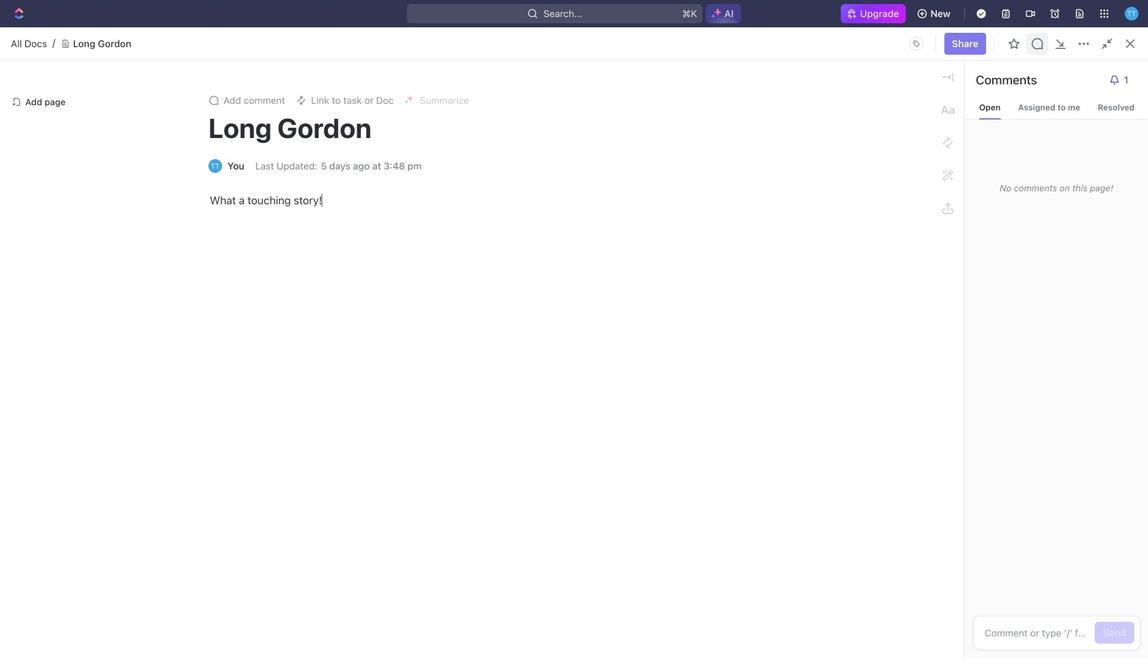 Task type: describe. For each thing, give the bounding box(es) containing it.
1 cell from the top
[[873, 273, 983, 296]]

drumstick bite image
[[1031, 641, 1039, 649]]



Task type: vqa. For each thing, say whether or not it's contained in the screenshot.
first cell from the bottom
yes



Task type: locate. For each thing, give the bounding box(es) containing it.
3 cell from the top
[[873, 321, 983, 344]]

dropdown menu image
[[906, 33, 928, 55]]

2 cell from the top
[[873, 297, 983, 320]]

table
[[207, 251, 1116, 369]]

column header
[[873, 251, 983, 273]]

4 cell from the top
[[873, 345, 983, 368]]

cell
[[873, 273, 983, 296], [873, 297, 983, 320], [873, 321, 983, 344], [873, 345, 983, 368]]

sidebar navigation
[[0, 27, 174, 658]]



